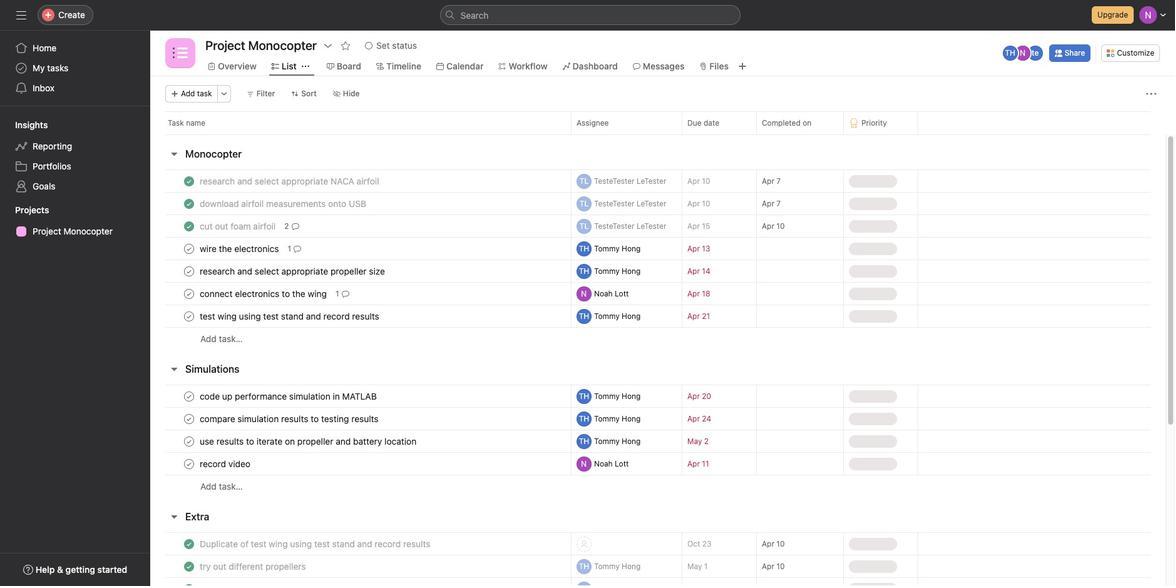 Task type: describe. For each thing, give the bounding box(es) containing it.
may 2
[[688, 437, 709, 446]]

task name text field for may 1
[[197, 561, 310, 573]]

record video cell
[[150, 453, 572, 476]]

apr 10 for 23
[[762, 540, 785, 549]]

noah lott for apr 11
[[594, 459, 629, 469]]

timeline link
[[376, 59, 421, 73]]

completion date for use results to iterate on propeller and battery location cell
[[756, 430, 844, 453]]

tommy hong for apr 13
[[594, 244, 641, 253]]

letester for download airfoil measurements onto usb cell
[[637, 199, 667, 208]]

Search tasks, projects, and more text field
[[440, 5, 740, 25]]

more actions image
[[220, 90, 228, 98]]

th for may 1
[[579, 562, 589, 571]]

completed image for apr 10
[[182, 174, 197, 189]]

upgrade for code up performance simulation in matlab cell
[[864, 392, 895, 401]]

customize button
[[1102, 44, 1160, 62]]

completion date for research and select appropriate propeller size cell
[[756, 260, 844, 283]]

duplicate of test wing using test stand and record results cell
[[150, 533, 572, 556]]

monocopter inside 'projects' element
[[64, 226, 113, 237]]

project monocopter link
[[8, 222, 143, 242]]

nl for apr 11
[[579, 459, 589, 469]]

completed image for apr 11
[[182, 457, 197, 472]]

1 add task… row from the top
[[150, 327, 1166, 351]]

row containing 2
[[150, 215, 1166, 238]]

task name
[[168, 118, 205, 128]]

research and select appropriate naca airfoil cell
[[150, 170, 572, 193]]

completed checkbox for connect electronics to the wing cell
[[182, 286, 197, 301]]

21
[[702, 312, 710, 321]]

tommy hong for apr 20
[[594, 392, 641, 401]]

priority
[[862, 118, 887, 128]]

set
[[376, 40, 390, 51]]

oct 23
[[688, 540, 712, 549]]

task… inside header monocopter tree grid
[[219, 334, 243, 344]]

task name text field for apr 18
[[197, 288, 331, 300]]

filter button
[[241, 85, 281, 103]]

1 button for nl
[[333, 288, 352, 300]]

overview
[[218, 61, 257, 71]]

apr 21
[[688, 312, 710, 321]]

24
[[702, 415, 711, 424]]

workflow link
[[499, 59, 548, 73]]

apr 13
[[688, 244, 710, 254]]

completed image inside use different materials for wing (balsa wood?) cell
[[182, 582, 197, 587]]

tommy for apr 24
[[594, 414, 620, 424]]

research and select appropriate propeller size cell
[[150, 260, 572, 283]]

completed checkbox for download airfoil measurements onto usb cell
[[182, 196, 197, 211]]

home link
[[8, 38, 143, 58]]

tl for cut out foam airfoil cell
[[580, 221, 589, 231]]

testetester for research and select appropriate naca airfoil cell
[[594, 176, 635, 186]]

upgrade for try out different propellers cell
[[864, 562, 895, 571]]

hong for may 2
[[622, 437, 641, 446]]

1 for th
[[288, 244, 291, 253]]

completed checkbox for cut out foam airfoil cell
[[182, 219, 197, 234]]

upgrade for wire the electronics cell
[[864, 244, 895, 253]]

completion date for connect electronics to the wing cell
[[756, 282, 844, 306]]

upgrade button for "compare simulation results to testing results" cell
[[852, 413, 895, 425]]

due
[[688, 118, 702, 128]]

board link
[[327, 59, 361, 73]]

hide
[[343, 89, 360, 98]]

add inside "button"
[[181, 89, 195, 98]]

help
[[36, 565, 55, 575]]

tommy for apr 13
[[594, 244, 620, 253]]

completed image for apr 15
[[182, 219, 197, 234]]

download airfoil measurements onto usb cell
[[150, 192, 572, 215]]

completed checkbox for research and select appropriate naca airfoil cell
[[182, 174, 197, 189]]

completed checkbox for use results to iterate on propeller and battery location cell
[[182, 434, 197, 449]]

18
[[702, 289, 710, 299]]

apr 11
[[688, 460, 709, 469]]

completion date for compare simulation results to testing results cell
[[756, 408, 844, 431]]

upgrade button for research and select appropriate naca airfoil cell
[[852, 175, 895, 188]]

13
[[702, 244, 710, 254]]

date
[[704, 118, 720, 128]]

project
[[33, 226, 61, 237]]

test wing using test stand and record results cell
[[150, 305, 572, 328]]

completed checkbox for wire the electronics cell
[[182, 241, 197, 256]]

apr 15
[[688, 222, 710, 231]]

Task name text field
[[197, 198, 370, 210]]

hong for apr 20
[[622, 392, 641, 401]]

th for apr 24
[[579, 414, 589, 424]]

upgrade for duplicate of test wing using test stand and record results cell
[[864, 539, 895, 549]]

add task button
[[165, 85, 218, 103]]

more actions image
[[1147, 89, 1157, 99]]

monocopter button
[[185, 143, 242, 165]]

lott for apr 11
[[615, 459, 629, 469]]

hong for apr 24
[[622, 414, 641, 424]]

apr 7 for research and select appropriate naca airfoil cell
[[762, 177, 781, 186]]

board
[[337, 61, 361, 71]]

simulations button
[[185, 358, 240, 381]]

apr 20
[[688, 392, 711, 401]]

testetester letester for cut out foam airfoil cell
[[594, 221, 667, 231]]

completed checkbox for oct 23
[[182, 537, 197, 552]]

on
[[803, 118, 812, 128]]

code up performance simulation in matlab cell
[[150, 385, 572, 408]]

upgrade button for cut out foam airfoil cell
[[852, 220, 895, 233]]

upgrade button for download airfoil measurements onto usb cell
[[852, 198, 895, 210]]

completed checkbox for apr 11
[[182, 457, 197, 472]]

te
[[1032, 48, 1039, 58]]

customize
[[1117, 48, 1155, 58]]

reporting link
[[8, 137, 143, 157]]

project monocopter
[[33, 226, 113, 237]]

add task
[[181, 89, 212, 98]]

completed on
[[762, 118, 812, 128]]

messages link
[[633, 59, 685, 73]]

2 inside header simulations tree grid
[[704, 437, 709, 446]]

upgrade button for duplicate of test wing using test stand and record results cell
[[852, 538, 895, 551]]

Task name text field
[[197, 265, 389, 278]]

connect electronics to the wing cell
[[150, 282, 572, 306]]

upgrade for download airfoil measurements onto usb cell
[[864, 199, 895, 208]]

inbox link
[[8, 78, 143, 98]]

simulations
[[185, 364, 240, 375]]

hide button
[[327, 85, 365, 103]]

noah lott for apr 18
[[594, 289, 629, 298]]

may 1
[[688, 562, 708, 572]]

completed checkbox for may 1
[[182, 559, 197, 575]]

tab actions image
[[302, 63, 309, 70]]

11
[[702, 460, 709, 469]]

help & getting started
[[36, 565, 127, 575]]

project monocopter
[[205, 38, 317, 53]]

upgrade for 'test wing using test stand and record results' cell
[[864, 312, 895, 321]]

completed checkbox for apr 21
[[182, 309, 197, 324]]

files link
[[700, 59, 729, 73]]

upgrade button for code up performance simulation in matlab cell
[[852, 390, 895, 403]]

apr 10 for 1
[[762, 562, 785, 572]]

apr 18
[[688, 289, 710, 299]]

hong for apr 14
[[622, 266, 641, 276]]

set status button
[[359, 37, 423, 54]]

upgrade button for wire the electronics cell
[[852, 243, 895, 255]]

upgrade for connect electronics to the wing cell
[[864, 289, 895, 298]]

create
[[58, 9, 85, 20]]

insights button
[[0, 119, 48, 131]]

noah for apr 18
[[594, 289, 613, 298]]

add task… button for first add task… 'row' from the bottom of the page
[[200, 480, 243, 494]]

share
[[1065, 48, 1085, 58]]

add task… button for first add task… 'row' from the top
[[200, 332, 243, 346]]

th for apr 14
[[579, 266, 589, 276]]

task
[[197, 89, 212, 98]]

calendar
[[446, 61, 484, 71]]

list image
[[173, 46, 188, 61]]

Task name text field
[[197, 390, 381, 403]]

assignee
[[577, 118, 609, 128]]

header extra tree grid
[[150, 533, 1166, 587]]

completed
[[762, 118, 801, 128]]

2 inside button
[[284, 221, 289, 231]]

sort button
[[286, 85, 322, 103]]

completion date for record video cell
[[756, 453, 844, 476]]

projects
[[15, 205, 49, 215]]

completed image for apr 21
[[182, 309, 197, 324]]

extra
[[185, 512, 209, 523]]

1 inside header extra tree grid
[[704, 562, 708, 572]]

add for first add task… 'row' from the top
[[200, 334, 217, 344]]

share button
[[1049, 44, 1091, 62]]

home
[[33, 43, 57, 53]]



Task type: locate. For each thing, give the bounding box(es) containing it.
task name text field inside connect electronics to the wing cell
[[197, 288, 331, 300]]

3 tl from the top
[[580, 221, 589, 231]]

7 task name text field from the top
[[197, 561, 310, 573]]

completed checkbox inside code up performance simulation in matlab cell
[[182, 389, 197, 404]]

header simulations tree grid
[[150, 385, 1166, 498]]

completed image inside 'test wing using test stand and record results' cell
[[182, 309, 197, 324]]

upgrade button for connect electronics to the wing cell
[[852, 288, 895, 300]]

tl
[[580, 176, 589, 186], [580, 199, 589, 208], [580, 221, 589, 231]]

letester for research and select appropriate naca airfoil cell
[[637, 176, 667, 186]]

add task… inside header monocopter tree grid
[[200, 334, 243, 344]]

1 button
[[285, 243, 304, 255], [333, 288, 352, 300]]

getting
[[66, 565, 95, 575]]

testetester letester for research and select appropriate naca airfoil cell
[[594, 176, 667, 186]]

2 vertical spatial 1
[[704, 562, 708, 572]]

1 inside connect electronics to the wing cell
[[336, 289, 339, 298]]

show options image
[[323, 41, 333, 51]]

completed checkbox inside use different materials for wing (balsa wood?) cell
[[182, 582, 197, 587]]

Task name text field
[[197, 175, 383, 188], [197, 220, 279, 233], [197, 288, 331, 300], [197, 413, 382, 425], [197, 435, 420, 448], [197, 538, 434, 551], [197, 561, 310, 573]]

completed checkbox inside the record video cell
[[182, 457, 197, 472]]

2 noah from the top
[[594, 459, 613, 469]]

hong for apr 21
[[622, 312, 641, 321]]

1 vertical spatial 7
[[777, 199, 781, 209]]

1 testetester from the top
[[594, 176, 635, 186]]

tommy hong for apr 14
[[594, 266, 641, 276]]

completed image inside cut out foam airfoil cell
[[182, 219, 197, 234]]

name
[[186, 118, 205, 128]]

extra button
[[185, 506, 209, 528]]

2 vertical spatial nl
[[579, 459, 589, 469]]

completed checkbox inside research and select appropriate naca airfoil cell
[[182, 174, 197, 189]]

insights element
[[0, 114, 150, 199]]

2 button
[[282, 220, 302, 233]]

upgrade for the record video cell
[[864, 459, 895, 469]]

task name text field inside try out different propellers cell
[[197, 561, 310, 573]]

completed image for apr 24
[[182, 412, 197, 427]]

hong for may 1
[[622, 562, 641, 571]]

completed checkbox inside download airfoil measurements onto usb cell
[[182, 196, 197, 211]]

2 vertical spatial testetester
[[594, 221, 635, 231]]

1 vertical spatial may
[[688, 562, 702, 572]]

noah lott
[[594, 289, 629, 298], [594, 459, 629, 469]]

collapse task list for this section image for monocopter
[[169, 149, 179, 159]]

add inside header simulations tree grid
[[200, 482, 217, 492]]

collapse task list for this section image
[[169, 512, 179, 522]]

completed image for apr 10
[[182, 196, 197, 211]]

noah lott inside header monocopter tree grid
[[594, 289, 629, 298]]

2 vertical spatial add
[[200, 482, 217, 492]]

apr 7 up completion date for wire the electronics cell
[[762, 199, 781, 209]]

1 vertical spatial 1
[[336, 289, 339, 298]]

2 collapse task list for this section image from the top
[[169, 364, 179, 374]]

2
[[284, 221, 289, 231], [704, 437, 709, 446]]

0 vertical spatial testetester
[[594, 176, 635, 186]]

task name text field inside research and select appropriate naca airfoil cell
[[197, 175, 383, 188]]

4 tommy hong from the top
[[594, 392, 641, 401]]

Completed checkbox
[[182, 309, 197, 324], [182, 389, 197, 404], [182, 457, 197, 472], [182, 537, 197, 552], [182, 559, 197, 575], [182, 582, 197, 587]]

reporting
[[33, 141, 72, 152]]

goals link
[[8, 177, 143, 197]]

2 vertical spatial tl
[[580, 221, 589, 231]]

0 horizontal spatial 1
[[288, 244, 291, 253]]

3 letester from the top
[[637, 221, 667, 231]]

completed checkbox inside 'test wing using test stand and record results' cell
[[182, 309, 197, 324]]

task name text field inside duplicate of test wing using test stand and record results cell
[[197, 538, 434, 551]]

1 hong from the top
[[622, 244, 641, 253]]

0 vertical spatial add
[[181, 89, 195, 98]]

1 horizontal spatial 1 button
[[333, 288, 352, 300]]

0 vertical spatial collapse task list for this section image
[[169, 149, 179, 159]]

5 task name text field from the top
[[197, 435, 420, 448]]

1 completed image from the top
[[182, 196, 197, 211]]

upgrade button for the record video cell
[[852, 458, 895, 471]]

may down oct
[[688, 562, 702, 572]]

my tasks link
[[8, 58, 143, 78]]

tommy hong for apr 24
[[594, 414, 641, 424]]

Completed checkbox
[[182, 174, 197, 189], [182, 196, 197, 211], [182, 219, 197, 234], [182, 241, 197, 256], [182, 264, 197, 279], [182, 286, 197, 301], [182, 412, 197, 427], [182, 434, 197, 449]]

7 for research and select appropriate naca airfoil cell
[[777, 177, 781, 186]]

0 vertical spatial lott
[[615, 289, 629, 298]]

hong
[[622, 244, 641, 253], [622, 266, 641, 276], [622, 312, 641, 321], [622, 392, 641, 401], [622, 414, 641, 424], [622, 437, 641, 446], [622, 562, 641, 571]]

testetester for download airfoil measurements onto usb cell
[[594, 199, 635, 208]]

projects element
[[0, 199, 150, 244]]

filter
[[257, 89, 275, 98]]

letester
[[637, 176, 667, 186], [637, 199, 667, 208], [637, 221, 667, 231]]

nl
[[1018, 48, 1028, 58], [579, 289, 589, 298], [579, 459, 589, 469]]

upgrade button for 'test wing using test stand and record results' cell
[[852, 310, 895, 323]]

tommy for may 1
[[594, 562, 620, 571]]

3 hong from the top
[[622, 312, 641, 321]]

row containing upgrade
[[150, 533, 1166, 556]]

1 task… from the top
[[219, 334, 243, 344]]

header monocopter tree grid
[[150, 170, 1166, 351]]

add inside header monocopter tree grid
[[200, 334, 217, 344]]

2 task name text field from the top
[[197, 220, 279, 233]]

0 vertical spatial tl
[[580, 176, 589, 186]]

2 add task… row from the top
[[150, 475, 1166, 498]]

0 vertical spatial add task…
[[200, 334, 243, 344]]

10 for 1
[[777, 562, 785, 572]]

1 vertical spatial tl
[[580, 199, 589, 208]]

8 completed checkbox from the top
[[182, 434, 197, 449]]

1 noah lott from the top
[[594, 289, 629, 298]]

apr 7 for download airfoil measurements onto usb cell
[[762, 199, 781, 209]]

1 vertical spatial apr 7
[[762, 199, 781, 209]]

1 vertical spatial task…
[[219, 482, 243, 492]]

upgrade button for research and select appropriate propeller size cell
[[852, 265, 895, 278]]

completed image
[[182, 196, 197, 211], [182, 264, 197, 279], [182, 286, 197, 301], [182, 389, 197, 404], [182, 412, 197, 427], [182, 559, 197, 575], [182, 582, 197, 587]]

2 testetester from the top
[[594, 199, 635, 208]]

add task… row down apr 11 at the right of the page
[[150, 475, 1166, 498]]

2 may from the top
[[688, 562, 702, 572]]

completed image inside the record video cell
[[182, 457, 197, 472]]

add for first add task… 'row' from the bottom of the page
[[200, 482, 217, 492]]

collapse task list for this section image down task
[[169, 149, 179, 159]]

2 task… from the top
[[219, 482, 243, 492]]

task name text field for apr 15
[[197, 220, 279, 233]]

help & getting started button
[[15, 559, 135, 582]]

10 for 23
[[777, 540, 785, 549]]

monocopter down name
[[185, 148, 242, 160]]

4 task name text field from the top
[[197, 413, 382, 425]]

add
[[181, 89, 195, 98], [200, 334, 217, 344], [200, 482, 217, 492]]

2 down download airfoil measurements onto usb text box
[[284, 221, 289, 231]]

tl for download airfoil measurements onto usb cell
[[580, 199, 589, 208]]

add task… for add task… button corresponding to first add task… 'row' from the bottom of the page
[[200, 482, 243, 492]]

6 completed checkbox from the top
[[182, 582, 197, 587]]

may inside header extra tree grid
[[688, 562, 702, 572]]

completion date for test wing using test stand and record results cell
[[756, 305, 844, 328]]

2 lott from the top
[[615, 459, 629, 469]]

2 horizontal spatial 1
[[704, 562, 708, 572]]

add task… button
[[200, 332, 243, 346], [200, 480, 243, 494]]

global element
[[0, 31, 150, 106]]

1 down 2 button
[[288, 244, 291, 253]]

1 tommy hong from the top
[[594, 244, 641, 253]]

create button
[[38, 5, 93, 25]]

3 completed checkbox from the top
[[182, 457, 197, 472]]

completed image for may 1
[[182, 559, 197, 575]]

completed image
[[182, 174, 197, 189], [182, 219, 197, 234], [182, 241, 197, 256], [182, 309, 197, 324], [182, 434, 197, 449], [182, 457, 197, 472], [182, 537, 197, 552]]

row containing task name
[[150, 111, 1175, 135]]

1 vertical spatial 2
[[704, 437, 709, 446]]

testetester letester for download airfoil measurements onto usb cell
[[594, 199, 667, 208]]

goals
[[33, 181, 55, 192]]

1 completed checkbox from the top
[[182, 309, 197, 324]]

5 hong from the top
[[622, 414, 641, 424]]

7 completed image from the top
[[182, 582, 197, 587]]

completed image inside "compare simulation results to testing results" cell
[[182, 412, 197, 427]]

2 tommy hong from the top
[[594, 266, 641, 276]]

upgrade for cut out foam airfoil cell
[[864, 221, 895, 231]]

add task… button down task name text field
[[200, 480, 243, 494]]

testetester letester
[[594, 176, 667, 186], [594, 199, 667, 208], [594, 221, 667, 231]]

1 lott from the top
[[615, 289, 629, 298]]

tommy for apr 21
[[594, 312, 620, 321]]

tommy for apr 14
[[594, 266, 620, 276]]

task name text field inside "compare simulation results to testing results" cell
[[197, 413, 382, 425]]

5 completed image from the top
[[182, 412, 197, 427]]

dashboard link
[[563, 59, 618, 73]]

0 vertical spatial 7
[[777, 177, 781, 186]]

cell
[[682, 578, 757, 587]]

apr 10 for 15
[[762, 222, 785, 231]]

th for apr 21
[[579, 312, 589, 321]]

use different materials for wing (balsa wood?) cell
[[150, 578, 572, 587]]

0 vertical spatial noah lott
[[594, 289, 629, 298]]

0 vertical spatial 1 button
[[285, 243, 304, 255]]

task…
[[219, 334, 243, 344], [219, 482, 243, 492]]

3 tommy from the top
[[594, 312, 620, 321]]

3 completed image from the top
[[182, 241, 197, 256]]

th
[[1005, 48, 1016, 58], [579, 244, 589, 253], [579, 266, 589, 276], [579, 312, 589, 321], [579, 392, 589, 401], [579, 414, 589, 424], [579, 437, 589, 446], [579, 562, 589, 571]]

2 add task… from the top
[[200, 482, 243, 492]]

apr 7 down completed on the top right of page
[[762, 177, 781, 186]]

collapse task list for this section image left simulations button
[[169, 364, 179, 374]]

add down task name text field
[[200, 482, 217, 492]]

list link
[[272, 59, 297, 73]]

hide sidebar image
[[16, 10, 26, 20]]

completed image inside duplicate of test wing using test stand and record results cell
[[182, 537, 197, 552]]

Task name text field
[[197, 243, 283, 255]]

completed image inside try out different propellers cell
[[182, 559, 197, 575]]

calendar link
[[436, 59, 484, 73]]

tasks
[[47, 63, 68, 73]]

2 testetester letester from the top
[[594, 199, 667, 208]]

completed image for oct 23
[[182, 537, 197, 552]]

add task… inside header simulations tree grid
[[200, 482, 243, 492]]

completed checkbox inside try out different propellers cell
[[182, 559, 197, 575]]

5 tommy from the top
[[594, 414, 620, 424]]

completion date for wire the electronics cell
[[756, 237, 844, 260]]

1 vertical spatial collapse task list for this section image
[[169, 364, 179, 374]]

insights
[[15, 120, 48, 130]]

completed checkbox for research and select appropriate propeller size cell
[[182, 264, 197, 279]]

Task name text field
[[197, 310, 383, 323]]

timeline
[[386, 61, 421, 71]]

1 may from the top
[[688, 437, 702, 446]]

add task… down task name text field
[[200, 482, 243, 492]]

tl for research and select appropriate naca airfoil cell
[[580, 176, 589, 186]]

noah inside header simulations tree grid
[[594, 459, 613, 469]]

&
[[57, 565, 63, 575]]

3 testetester from the top
[[594, 221, 635, 231]]

my tasks
[[33, 63, 68, 73]]

1 noah from the top
[[594, 289, 613, 298]]

upgrade for research and select appropriate naca airfoil cell
[[864, 176, 895, 186]]

apr 14
[[688, 267, 710, 276]]

completed image for apr 14
[[182, 264, 197, 279]]

1 for nl
[[336, 289, 339, 298]]

0 horizontal spatial 1 button
[[285, 243, 304, 255]]

1 down research and select appropriate propeller size cell
[[336, 289, 339, 298]]

2 vertical spatial letester
[[637, 221, 667, 231]]

1 vertical spatial testetester letester
[[594, 199, 667, 208]]

collapse task list for this section image
[[169, 149, 179, 159], [169, 364, 179, 374]]

add task… up simulations button
[[200, 334, 243, 344]]

0 vertical spatial nl
[[1018, 48, 1028, 58]]

th for apr 20
[[579, 392, 589, 401]]

upgrade for "compare simulation results to testing results" cell
[[864, 414, 895, 424]]

0 vertical spatial 1
[[288, 244, 291, 253]]

1 completed image from the top
[[182, 174, 197, 189]]

1 vertical spatial add
[[200, 334, 217, 344]]

status
[[392, 40, 417, 51]]

due date
[[688, 118, 720, 128]]

th inside header extra tree grid
[[579, 562, 589, 571]]

completed checkbox inside duplicate of test wing using test stand and record results cell
[[182, 537, 197, 552]]

1 horizontal spatial 1
[[336, 289, 339, 298]]

6 completed image from the top
[[182, 457, 197, 472]]

2 completed image from the top
[[182, 264, 197, 279]]

may for may 1
[[688, 562, 702, 572]]

7 completed image from the top
[[182, 537, 197, 552]]

6 completed checkbox from the top
[[182, 286, 197, 301]]

7 down completed on the top right of page
[[777, 177, 781, 186]]

row containing nl
[[150, 453, 1166, 476]]

5 completed checkbox from the top
[[182, 264, 197, 279]]

files
[[710, 61, 729, 71]]

task… up simulations button
[[219, 334, 243, 344]]

1 button up research and select appropriate propeller size text box
[[285, 243, 304, 255]]

monocopter right project
[[64, 226, 113, 237]]

apr 24
[[688, 415, 711, 424]]

1 vertical spatial noah lott
[[594, 459, 629, 469]]

completed image for apr 20
[[182, 389, 197, 404]]

1 vertical spatial letester
[[637, 199, 667, 208]]

noah
[[594, 289, 613, 298], [594, 459, 613, 469]]

1 down 23
[[704, 562, 708, 572]]

7 for download airfoil measurements onto usb cell
[[777, 199, 781, 209]]

portfolios link
[[8, 157, 143, 177]]

noah inside header monocopter tree grid
[[594, 289, 613, 298]]

0 vertical spatial letester
[[637, 176, 667, 186]]

1 letester from the top
[[637, 176, 667, 186]]

started
[[97, 565, 127, 575]]

10
[[702, 177, 710, 186], [702, 199, 710, 209], [777, 222, 785, 231], [777, 540, 785, 549], [777, 562, 785, 572]]

6 hong from the top
[[622, 437, 641, 446]]

4 completed checkbox from the top
[[182, 241, 197, 256]]

completed image inside use results to iterate on propeller and battery location cell
[[182, 434, 197, 449]]

tommy inside header extra tree grid
[[594, 562, 620, 571]]

add task… for first add task… 'row' from the top add task… button
[[200, 334, 243, 344]]

7 up completion date for wire the electronics cell
[[777, 199, 781, 209]]

th for may 2
[[579, 437, 589, 446]]

Task name text field
[[197, 458, 254, 471]]

use results to iterate on propeller and battery location cell
[[150, 430, 572, 453]]

2 completed checkbox from the top
[[182, 196, 197, 211]]

tommy hong
[[594, 244, 641, 253], [594, 266, 641, 276], [594, 312, 641, 321], [594, 392, 641, 401], [594, 414, 641, 424], [594, 437, 641, 446], [594, 562, 641, 571]]

nl inside header monocopter tree grid
[[579, 289, 589, 298]]

1 add task… button from the top
[[200, 332, 243, 346]]

completed checkbox for apr 20
[[182, 389, 197, 404]]

add task…
[[200, 334, 243, 344], [200, 482, 243, 492]]

apr
[[688, 177, 700, 186], [762, 177, 775, 186], [688, 199, 700, 209], [762, 199, 775, 209], [688, 222, 700, 231], [762, 222, 775, 231], [688, 244, 700, 254], [688, 267, 700, 276], [688, 289, 700, 299], [688, 312, 700, 321], [688, 392, 700, 401], [688, 415, 700, 424], [688, 460, 700, 469], [762, 540, 775, 549], [762, 562, 775, 572]]

0 vertical spatial task…
[[219, 334, 243, 344]]

completed image for apr 18
[[182, 286, 197, 301]]

0 vertical spatial noah
[[594, 289, 613, 298]]

2 letester from the top
[[637, 199, 667, 208]]

upgrade for research and select appropriate propeller size cell
[[864, 266, 895, 276]]

noah for apr 11
[[594, 459, 613, 469]]

3 tommy hong from the top
[[594, 312, 641, 321]]

1 7 from the top
[[777, 177, 781, 186]]

dashboard
[[573, 61, 618, 71]]

tommy for may 2
[[594, 437, 620, 446]]

set status
[[376, 40, 417, 51]]

upgrade button for use results to iterate on propeller and battery location cell
[[852, 435, 895, 448]]

1 completed checkbox from the top
[[182, 174, 197, 189]]

upgrade for use results to iterate on propeller and battery location cell
[[864, 437, 895, 446]]

1 tommy from the top
[[594, 244, 620, 253]]

tommy hong for may 2
[[594, 437, 641, 446]]

1 vertical spatial add task… row
[[150, 475, 1166, 498]]

4 completed image from the top
[[182, 389, 197, 404]]

compare simulation results to testing results cell
[[150, 408, 572, 431]]

5 tommy hong from the top
[[594, 414, 641, 424]]

completed checkbox inside wire the electronics cell
[[182, 241, 197, 256]]

23
[[702, 540, 712, 549]]

tommy for apr 20
[[594, 392, 620, 401]]

nl for apr 18
[[579, 289, 589, 298]]

3 completed checkbox from the top
[[182, 219, 197, 234]]

3 completed image from the top
[[182, 286, 197, 301]]

add tab image
[[738, 61, 748, 71]]

completed checkbox inside research and select appropriate propeller size cell
[[182, 264, 197, 279]]

th for apr 13
[[579, 244, 589, 253]]

2 add task… button from the top
[[200, 480, 243, 494]]

cut out foam airfoil cell
[[150, 215, 572, 238]]

add task… row
[[150, 327, 1166, 351], [150, 475, 1166, 498]]

completed image inside research and select appropriate naca airfoil cell
[[182, 174, 197, 189]]

completed checkbox inside cut out foam airfoil cell
[[182, 219, 197, 234]]

sort
[[301, 89, 317, 98]]

1 vertical spatial add task… button
[[200, 480, 243, 494]]

0 vertical spatial apr 7
[[762, 177, 781, 186]]

add left the task
[[181, 89, 195, 98]]

0 vertical spatial testetester letester
[[594, 176, 667, 186]]

completed checkbox inside use results to iterate on propeller and battery location cell
[[182, 434, 197, 449]]

messages
[[643, 61, 685, 71]]

3 task name text field from the top
[[197, 288, 331, 300]]

1 vertical spatial testetester
[[594, 199, 635, 208]]

5 completed checkbox from the top
[[182, 559, 197, 575]]

hong for apr 13
[[622, 244, 641, 253]]

1 inside wire the electronics cell
[[288, 244, 291, 253]]

0 horizontal spatial 2
[[284, 221, 289, 231]]

2 down 24
[[704, 437, 709, 446]]

testetester
[[594, 176, 635, 186], [594, 199, 635, 208], [594, 221, 635, 231]]

add up simulations button
[[200, 334, 217, 344]]

lott inside header simulations tree grid
[[615, 459, 629, 469]]

1 apr 7 from the top
[[762, 177, 781, 186]]

1 task name text field from the top
[[197, 175, 383, 188]]

workflow
[[509, 61, 548, 71]]

oct
[[688, 540, 700, 549]]

row
[[150, 111, 1175, 135], [165, 134, 1151, 135], [150, 170, 1166, 193], [150, 192, 1166, 215], [150, 215, 1166, 238], [150, 237, 1166, 260], [150, 260, 1166, 283], [150, 282, 1166, 306], [150, 305, 1166, 328], [150, 385, 1166, 408], [150, 408, 1166, 431], [150, 430, 1166, 453], [150, 453, 1166, 476], [150, 533, 1166, 556], [150, 555, 1166, 579], [150, 578, 1166, 587]]

2 hong from the top
[[622, 266, 641, 276]]

4 tommy from the top
[[594, 392, 620, 401]]

1 vertical spatial monocopter
[[64, 226, 113, 237]]

7 hong from the top
[[622, 562, 641, 571]]

nl inside header simulations tree grid
[[579, 459, 589, 469]]

6 task name text field from the top
[[197, 538, 434, 551]]

7 tommy from the top
[[594, 562, 620, 571]]

completed checkbox inside connect electronics to the wing cell
[[182, 286, 197, 301]]

completed checkbox for "compare simulation results to testing results" cell
[[182, 412, 197, 427]]

1 horizontal spatial monocopter
[[185, 148, 242, 160]]

add task… button up simulations button
[[200, 332, 243, 346]]

1 vertical spatial noah
[[594, 459, 613, 469]]

completed image for apr 13
[[182, 241, 197, 256]]

2 apr 7 from the top
[[762, 199, 781, 209]]

1 collapse task list for this section image from the top
[[169, 149, 179, 159]]

2 tl from the top
[[580, 199, 589, 208]]

completed image inside wire the electronics cell
[[182, 241, 197, 256]]

may up apr 11 at the right of the page
[[688, 437, 702, 446]]

1 vertical spatial add task…
[[200, 482, 243, 492]]

4 completed image from the top
[[182, 309, 197, 324]]

collapse task list for this section image for simulations
[[169, 364, 179, 374]]

wire the electronics cell
[[150, 237, 572, 260]]

may for may 2
[[688, 437, 702, 446]]

try out different propellers cell
[[150, 555, 572, 579]]

apr 7
[[762, 177, 781, 186], [762, 199, 781, 209]]

7
[[777, 177, 781, 186], [777, 199, 781, 209]]

2 vertical spatial testetester letester
[[594, 221, 667, 231]]

letester for cut out foam airfoil cell
[[637, 221, 667, 231]]

1 vertical spatial lott
[[615, 459, 629, 469]]

add task… row down apr 21
[[150, 327, 1166, 351]]

portfolios
[[33, 161, 71, 172]]

0 vertical spatial 2
[[284, 221, 289, 231]]

3 testetester letester from the top
[[594, 221, 667, 231]]

20
[[702, 392, 711, 401]]

5 completed image from the top
[[182, 434, 197, 449]]

task name text field for apr 10
[[197, 175, 383, 188]]

2 tommy from the top
[[594, 266, 620, 276]]

1 button inside wire the electronics cell
[[285, 243, 304, 255]]

1 button for th
[[285, 243, 304, 255]]

inbox
[[33, 83, 55, 93]]

completion date for code up performance simulation in matlab cell
[[756, 385, 844, 408]]

4 completed checkbox from the top
[[182, 537, 197, 552]]

projects button
[[0, 204, 49, 217]]

0 vertical spatial may
[[688, 437, 702, 446]]

1 button down research and select appropriate propeller size cell
[[333, 288, 352, 300]]

0 vertical spatial monocopter
[[185, 148, 242, 160]]

0 vertical spatial add task… row
[[150, 327, 1166, 351]]

completed image for may 2
[[182, 434, 197, 449]]

6 tommy from the top
[[594, 437, 620, 446]]

completed image inside research and select appropriate propeller size cell
[[182, 264, 197, 279]]

1 vertical spatial nl
[[579, 289, 589, 298]]

my
[[33, 63, 45, 73]]

1 button inside connect electronics to the wing cell
[[333, 288, 352, 300]]

1 horizontal spatial 2
[[704, 437, 709, 446]]

2 completed image from the top
[[182, 219, 197, 234]]

4 hong from the top
[[622, 392, 641, 401]]

lott for apr 18
[[615, 289, 629, 298]]

task… inside header simulations tree grid
[[219, 482, 243, 492]]

0 vertical spatial add task… button
[[200, 332, 243, 346]]

task name text field for apr 24
[[197, 413, 382, 425]]

2 7 from the top
[[777, 199, 781, 209]]

1 testetester letester from the top
[[594, 176, 667, 186]]

lott inside header monocopter tree grid
[[615, 289, 629, 298]]

task… down task name text field
[[219, 482, 243, 492]]

noah lott inside header simulations tree grid
[[594, 459, 629, 469]]

hong inside header extra tree grid
[[622, 562, 641, 571]]

completed image inside code up performance simulation in matlab cell
[[182, 389, 197, 404]]

6 completed image from the top
[[182, 559, 197, 575]]

tommy hong inside header extra tree grid
[[594, 562, 641, 571]]

add to starred image
[[341, 41, 351, 51]]

10 for 15
[[777, 222, 785, 231]]

7 tommy hong from the top
[[594, 562, 641, 571]]

14
[[702, 267, 710, 276]]

6 tommy hong from the top
[[594, 437, 641, 446]]

task name text field inside use results to iterate on propeller and battery location cell
[[197, 435, 420, 448]]

task name text field inside cut out foam airfoil cell
[[197, 220, 279, 233]]

completed checkbox inside "compare simulation results to testing results" cell
[[182, 412, 197, 427]]

0 horizontal spatial monocopter
[[64, 226, 113, 237]]

completed image inside download airfoil measurements onto usb cell
[[182, 196, 197, 211]]

1 tl from the top
[[580, 176, 589, 186]]

1 vertical spatial 1 button
[[333, 288, 352, 300]]

testetester for cut out foam airfoil cell
[[594, 221, 635, 231]]

1 add task… from the top
[[200, 334, 243, 344]]

task
[[168, 118, 184, 128]]

list
[[282, 61, 297, 71]]

2 completed checkbox from the top
[[182, 389, 197, 404]]

completion date for use different materials for wing (balsa wood?) cell
[[756, 578, 844, 587]]

may inside header simulations tree grid
[[688, 437, 702, 446]]

completed image inside connect electronics to the wing cell
[[182, 286, 197, 301]]

2 noah lott from the top
[[594, 459, 629, 469]]

upgrade button for try out different propellers cell
[[852, 561, 895, 573]]

7 completed checkbox from the top
[[182, 412, 197, 427]]



Task type: vqa. For each thing, say whether or not it's contained in the screenshot.
Completed checkbox
yes



